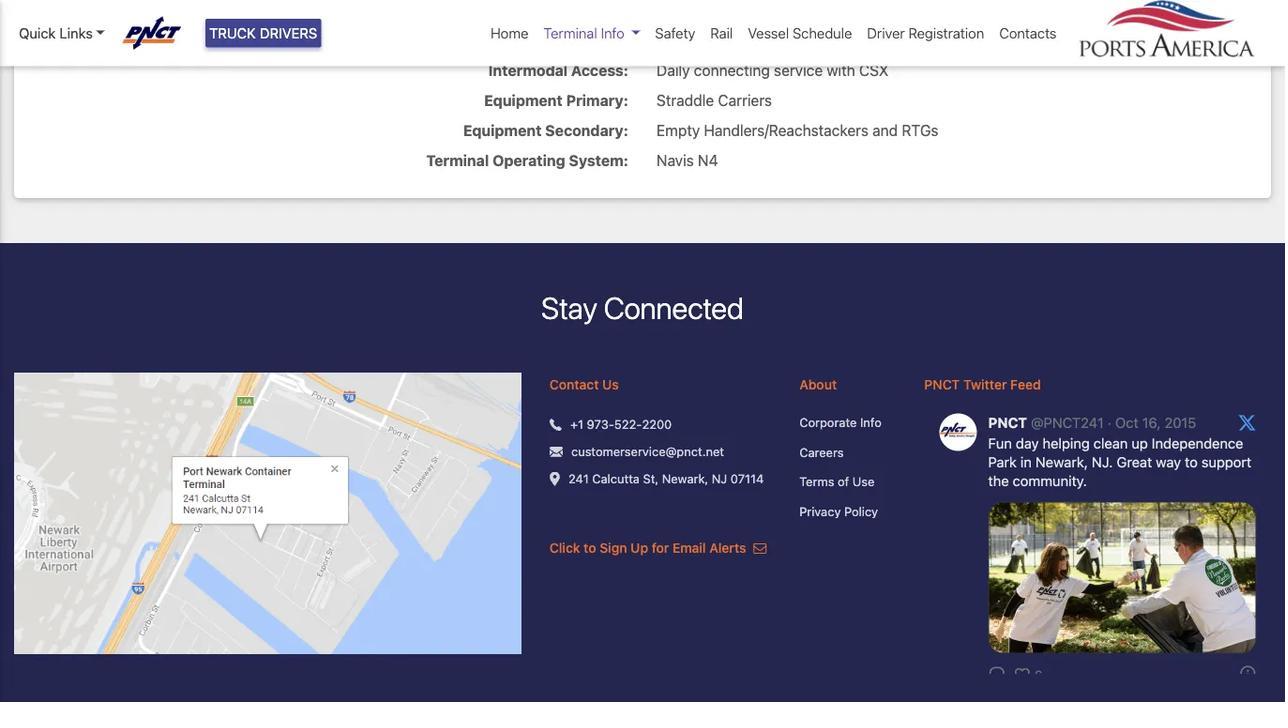 Task type: vqa. For each thing, say whether or not it's contained in the screenshot.
PNCT will be open Saturday 8/13 from 7AM to 3PM (No reefers or exports)
no



Task type: locate. For each thing, give the bounding box(es) containing it.
home link
[[483, 15, 536, 51]]

241 calcutta st, newark, nj 07114 link
[[569, 469, 764, 488]]

0 vertical spatial info
[[601, 25, 625, 41]]

equipment primary:
[[484, 91, 629, 109]]

1,150
[[657, 9, 692, 27]]

corporate info link
[[800, 414, 897, 432]]

operating
[[493, 151, 566, 169]]

1 horizontal spatial info
[[861, 416, 882, 430]]

info up access:
[[601, 25, 625, 41]]

1 vertical spatial equipment
[[464, 121, 542, 139]]

registration
[[909, 25, 985, 41]]

241 calcutta st, newark, nj 07114
[[569, 471, 764, 485]]

of
[[726, 9, 740, 27], [729, 31, 743, 49], [838, 475, 850, 489]]

terminal up intermodal access:
[[544, 25, 598, 41]]

terminal info link
[[536, 15, 648, 51]]

0 horizontal spatial info
[[601, 25, 625, 41]]

contacts link
[[993, 15, 1065, 51]]

use
[[853, 475, 875, 489]]

1 vertical spatial info
[[861, 416, 882, 430]]

0 vertical spatial terminal
[[544, 25, 598, 41]]

privacy
[[800, 504, 841, 518]]

1 vertical spatial terminal
[[426, 151, 489, 169]]

+1
[[571, 417, 584, 431]]

1 vertical spatial feet
[[698, 31, 725, 49]]

twitter
[[964, 377, 1008, 393]]

for
[[652, 540, 670, 555]]

35'
[[747, 31, 769, 49]]

newark,
[[662, 471, 709, 485]]

2 vertical spatial of
[[838, 475, 850, 489]]

1 horizontal spatial terminal
[[544, 25, 598, 41]]

rtgs
[[902, 121, 939, 139]]

equipment down intermodal
[[484, 91, 563, 109]]

intermodal access:
[[489, 61, 629, 79]]

straddle
[[657, 91, 715, 109]]

vessel
[[748, 25, 790, 41]]

drivers
[[260, 25, 318, 41]]

daily
[[657, 61, 690, 79]]

of left 41'
[[726, 9, 740, 27]]

0 vertical spatial equipment
[[484, 91, 563, 109]]

feed
[[1011, 377, 1042, 393]]

equipment
[[484, 91, 563, 109], [464, 121, 542, 139]]

driver registration link
[[860, 15, 993, 51]]

to
[[584, 540, 597, 555]]

home
[[491, 25, 529, 41]]

terminal
[[544, 25, 598, 41], [426, 151, 489, 169]]

of left 35'
[[729, 31, 743, 49]]

241
[[569, 471, 589, 485]]

primary:
[[567, 91, 629, 109]]

truck
[[209, 25, 256, 41]]

info up "careers" "link"
[[861, 416, 882, 430]]

rail
[[711, 25, 733, 41]]

0 horizontal spatial terminal
[[426, 151, 489, 169]]

info
[[601, 25, 625, 41], [861, 416, 882, 430]]

secondary:
[[546, 121, 629, 139]]

privacy policy
[[800, 504, 879, 518]]

up
[[631, 540, 649, 555]]

terminal info
[[544, 25, 625, 41]]

quick links
[[19, 25, 93, 41]]

pnct twitter feed
[[925, 377, 1042, 393]]

customerservice@pnct.net
[[572, 444, 725, 458]]

carriers
[[719, 91, 773, 109]]

daily connecting service with csx
[[657, 61, 889, 79]]

terminal left operating at the left of page
[[426, 151, 489, 169]]

vessel schedule link
[[741, 15, 860, 51]]

terminal for terminal operating system:
[[426, 151, 489, 169]]

sign
[[600, 540, 628, 555]]

vessel schedule
[[748, 25, 853, 41]]

feet
[[696, 9, 722, 27], [698, 31, 725, 49]]

corporate
[[800, 416, 857, 430]]

about
[[800, 377, 837, 393]]

of inside the terms of use link
[[838, 475, 850, 489]]

feet right 1,150 on the right top
[[696, 9, 722, 27]]

of left use on the bottom
[[838, 475, 850, 489]]

equipment up 'terminal operating system:'
[[464, 121, 542, 139]]

feet right 1,000
[[698, 31, 725, 49]]

+1 973-522-2200
[[571, 417, 672, 431]]



Task type: describe. For each thing, give the bounding box(es) containing it.
pnct
[[925, 377, 961, 393]]

policy
[[845, 504, 879, 518]]

email
[[673, 540, 706, 555]]

us
[[603, 377, 619, 393]]

empty
[[657, 121, 700, 139]]

41'
[[744, 9, 764, 27]]

quick links link
[[19, 22, 105, 44]]

with
[[827, 61, 856, 79]]

0 vertical spatial feet
[[696, 9, 722, 27]]

alerts
[[710, 540, 747, 555]]

contacts
[[1000, 25, 1057, 41]]

service
[[774, 61, 823, 79]]

1 vertical spatial of
[[729, 31, 743, 49]]

navis n4
[[657, 151, 719, 169]]

equipment for equipment primary:
[[484, 91, 563, 109]]

stay
[[542, 290, 598, 326]]

click to sign up for email alerts
[[550, 540, 750, 555]]

+1 973-522-2200 link
[[571, 415, 672, 433]]

n4
[[698, 151, 719, 169]]

0 vertical spatial of
[[726, 9, 740, 27]]

contact us
[[550, 377, 619, 393]]

intermodal
[[489, 61, 568, 79]]

equipment for equipment secondary:
[[464, 121, 542, 139]]

info for terminal info
[[601, 25, 625, 41]]

1,150 feet of 41' 1,000 feet of 35'
[[657, 9, 769, 49]]

07114
[[731, 471, 764, 485]]

connecting
[[694, 61, 770, 79]]

terminal for terminal info
[[544, 25, 598, 41]]

and
[[873, 121, 898, 139]]

driver registration
[[868, 25, 985, 41]]

links
[[59, 25, 93, 41]]

equipment secondary:
[[464, 121, 629, 139]]

calcutta
[[593, 471, 640, 485]]

click
[[550, 540, 581, 555]]

stay connected
[[542, 290, 744, 326]]

driver
[[868, 25, 906, 41]]

careers link
[[800, 443, 897, 462]]

safety
[[656, 25, 696, 41]]

click to sign up for email alerts link
[[550, 540, 767, 555]]

terms of use link
[[800, 473, 897, 491]]

straddle carriers
[[657, 91, 773, 109]]

2200
[[642, 417, 672, 431]]

terms
[[800, 475, 835, 489]]

envelope o image
[[754, 541, 767, 554]]

access:
[[572, 61, 629, 79]]

privacy policy link
[[800, 502, 897, 521]]

corporate info
[[800, 416, 882, 430]]

system:
[[569, 151, 629, 169]]

customerservice@pnct.net link
[[572, 442, 725, 461]]

csx
[[860, 61, 889, 79]]

terms of use
[[800, 475, 875, 489]]

connected
[[604, 290, 744, 326]]

schedule
[[793, 25, 853, 41]]

522-
[[615, 417, 642, 431]]

careers
[[800, 445, 844, 459]]

973-
[[587, 417, 615, 431]]

st,
[[643, 471, 659, 485]]

nj
[[712, 471, 728, 485]]

contact
[[550, 377, 599, 393]]

info for corporate info
[[861, 416, 882, 430]]

rail link
[[703, 15, 741, 51]]

quick
[[19, 25, 56, 41]]

handlers/reachstackers
[[704, 121, 869, 139]]

safety link
[[648, 15, 703, 51]]

navis
[[657, 151, 694, 169]]

empty handlers/reachstackers and rtgs
[[657, 121, 939, 139]]

truck drivers
[[209, 25, 318, 41]]

truck drivers link
[[206, 19, 321, 47]]

terminal operating system:
[[426, 151, 629, 169]]

1,000
[[657, 31, 694, 49]]



